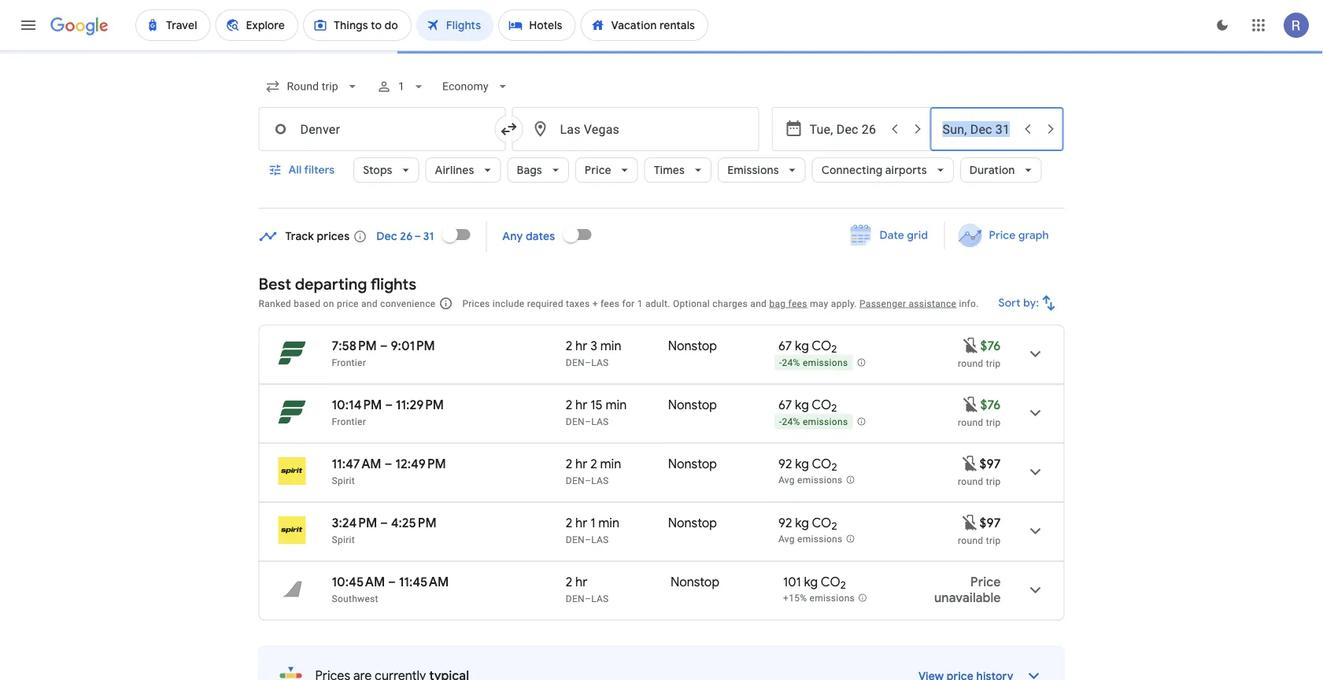 Task type: locate. For each thing, give the bounding box(es) containing it.
92
[[779, 456, 792, 472], [779, 515, 792, 531]]

– left 11:29 pm text box
[[385, 397, 393, 413]]

dates
[[526, 229, 555, 244]]

76 US dollars text field
[[980, 338, 1001, 354], [980, 397, 1001, 413]]

3 hr from the top
[[576, 456, 588, 472]]

None field
[[259, 72, 367, 101], [436, 72, 517, 101], [259, 72, 367, 101], [436, 72, 517, 101]]

12:49 pm
[[395, 456, 446, 472]]

co inside 101 kg co 2
[[821, 574, 841, 590]]

2 92 kg co 2 from the top
[[779, 515, 837, 533]]

– inside 3:24 pm – 4:25 pm spirit
[[380, 515, 388, 531]]

den inside 2 hr 3 min den – las
[[566, 357, 585, 368]]

price left graph
[[989, 228, 1016, 242]]

1 vertical spatial this price for this flight doesn't include overhead bin access. if you need a carry-on bag, use the bags filter to update prices. image
[[961, 513, 980, 532]]

emissions
[[803, 358, 848, 369], [803, 417, 848, 428], [798, 475, 843, 486], [798, 534, 843, 545], [810, 593, 855, 604]]

den for 2 hr 2 min
[[566, 475, 585, 486]]

1 92 kg co 2 from the top
[[779, 456, 837, 474]]

1 vertical spatial -
[[779, 417, 782, 428]]

1 spirit from the top
[[332, 475, 355, 486]]

2 hr from the top
[[576, 397, 588, 413]]

1 button
[[370, 68, 433, 105]]

Departure time: 10:45 AM. text field
[[332, 574, 385, 590]]

24%
[[782, 358, 800, 369], [782, 417, 800, 428]]

spirit for 3:24 pm
[[332, 534, 355, 545]]

0 horizontal spatial fees
[[601, 298, 620, 309]]

round trip up $97 text field
[[958, 417, 1001, 428]]

1 vertical spatial avg
[[779, 534, 795, 545]]

avg emissions
[[779, 475, 843, 486], [779, 534, 843, 545]]

$76 left "flight details. leaves denver international airport at 10:14 pm on tuesday, december 26 and arrives at harry reid international airport at 11:29 pm on tuesday, december 26." icon
[[980, 397, 1001, 413]]

price right bags popup button
[[585, 163, 611, 177]]

0 vertical spatial $76
[[980, 338, 1001, 354]]

min inside 2 hr 2 min den – las
[[600, 456, 621, 472]]

1 avg from the top
[[779, 475, 795, 486]]

las inside 2 hr 15 min den – las
[[591, 416, 609, 427]]

Departure time: 7:58 PM. text field
[[332, 338, 377, 354]]

2 las from the top
[[591, 416, 609, 427]]

nonstop for 2 hr 2 min
[[668, 456, 717, 472]]

den inside 2 hr 15 min den – las
[[566, 416, 585, 427]]

las inside 2 hr 2 min den – las
[[591, 475, 609, 486]]

11:47 am – 12:49 pm spirit
[[332, 456, 446, 486]]

this price for this flight doesn't include overhead bin access. if you need a carry-on bag, use the bags filter to update prices. image for $97
[[961, 454, 980, 473]]

1 vertical spatial this price for this flight doesn't include overhead bin access. if you need a carry-on bag, use the bags filter to update prices. image
[[961, 454, 980, 473]]

76 us dollars text field left "flight details. leaves denver international airport at 10:14 pm on tuesday, december 26 and arrives at harry reid international airport at 11:29 pm on tuesday, december 26." icon
[[980, 397, 1001, 413]]

round trip down $97 text field
[[958, 476, 1001, 487]]

and left bag
[[751, 298, 767, 309]]

best departing flights main content
[[259, 216, 1065, 680]]

Arrival time: 11:29 PM. text field
[[396, 397, 444, 413]]

price inside button
[[989, 228, 1016, 242]]

5 las from the top
[[591, 593, 609, 604]]

trip left flight details. leaves denver international airport at 7:58 pm on tuesday, december 26 and arrives at harry reid international airport at 9:01 pm on tuesday, december 26. icon
[[986, 358, 1001, 369]]

any
[[503, 229, 523, 244]]

spirit inside 11:47 am – 12:49 pm spirit
[[332, 475, 355, 486]]

$97 for 2 hr 2 min
[[980, 456, 1001, 472]]

any dates
[[503, 229, 555, 244]]

-24% emissions
[[779, 358, 848, 369], [779, 417, 848, 428]]

0 vertical spatial 67 kg co 2
[[779, 338, 837, 356]]

1 vertical spatial 24%
[[782, 417, 800, 428]]

1 $76 from the top
[[980, 338, 1001, 354]]

round for 2 hr 15 min
[[958, 417, 984, 428]]

4 las from the top
[[591, 534, 609, 545]]

– left 9:01 pm text box
[[380, 338, 388, 354]]

– inside 10:14 pm – 11:29 pm frontier
[[385, 397, 393, 413]]

0 vertical spatial 24%
[[782, 358, 800, 369]]

1 vertical spatial 76 us dollars text field
[[980, 397, 1001, 413]]

frontier down 10:14 pm
[[332, 416, 366, 427]]

1 round trip from the top
[[958, 358, 1001, 369]]

– right 11:47 am text field
[[385, 456, 392, 472]]

departing
[[295, 274, 367, 294]]

4 hr from the top
[[576, 515, 588, 531]]

min down 2 hr 15 min den – las in the left of the page
[[600, 456, 621, 472]]

total duration 2 hr 1 min. element
[[566, 515, 668, 533]]

hr inside 2 hr 15 min den – las
[[576, 397, 588, 413]]

2 avg emissions from the top
[[779, 534, 843, 545]]

1 vertical spatial $76
[[980, 397, 1001, 413]]

9:01 pm
[[391, 338, 435, 354]]

graph
[[1018, 228, 1049, 242]]

den inside 2 hr 2 min den – las
[[566, 475, 585, 486]]

frontier for 7:58 pm
[[332, 357, 366, 368]]

min inside 2 hr 3 min den – las
[[600, 338, 622, 354]]

hr down 2 hr 2 min den – las
[[576, 515, 588, 531]]

las for 3
[[591, 357, 609, 368]]

spirit inside 3:24 pm – 4:25 pm spirit
[[332, 534, 355, 545]]

min right the 15 on the left bottom of the page
[[606, 397, 627, 413]]

+
[[593, 298, 598, 309]]

97 US dollars text field
[[980, 515, 1001, 531]]

1 92 from the top
[[779, 456, 792, 472]]

2 - from the top
[[779, 417, 782, 428]]

3 trip from the top
[[986, 476, 1001, 487]]

2 inside 2 hr den – las
[[566, 574, 573, 590]]

1 -24% emissions from the top
[[779, 358, 848, 369]]

– inside 2 hr 1 min den – las
[[585, 534, 591, 545]]

swap origin and destination. image
[[500, 120, 518, 139]]

4 den from the top
[[566, 534, 585, 545]]

round trip down 97 us dollars text box
[[958, 535, 1001, 546]]

times
[[654, 163, 685, 177]]

2 24% from the top
[[782, 417, 800, 428]]

1 avg emissions from the top
[[779, 475, 843, 486]]

hr inside 2 hr den – las
[[576, 574, 588, 590]]

price left flight details. leaves denver international airport at 10:45 am on tuesday, december 26 and arrives at harry reid international airport at 11:45 am on tuesday, december 26. icon
[[971, 574, 1001, 590]]

76 us dollars text field left flight details. leaves denver international airport at 7:58 pm on tuesday, december 26 and arrives at harry reid international airport at 9:01 pm on tuesday, december 26. icon
[[980, 338, 1001, 354]]

spirit down 3:24 pm
[[332, 534, 355, 545]]

0 vertical spatial this price for this flight doesn't include overhead bin access. if you need a carry-on bag, use the bags filter to update prices. image
[[962, 336, 980, 355]]

1 trip from the top
[[986, 358, 1001, 369]]

grid
[[907, 228, 928, 242]]

las down 3
[[591, 357, 609, 368]]

1 inside popup button
[[398, 80, 405, 93]]

trip down 97 us dollars text box
[[986, 535, 1001, 546]]

this price for this flight doesn't include overhead bin access. if you need a carry-on bag, use the bags filter to update prices. image
[[962, 336, 980, 355], [961, 454, 980, 473]]

track
[[285, 229, 314, 244]]

hr inside 2 hr 2 min den – las
[[576, 456, 588, 472]]

this price for this flight doesn't include overhead bin access. if you need a carry-on bag, use the bags filter to update prices. image left flight details. leaves denver international airport at 7:58 pm on tuesday, december 26 and arrives at harry reid international airport at 9:01 pm on tuesday, december 26. icon
[[962, 336, 980, 355]]

prices
[[317, 229, 350, 244]]

1 $97 from the top
[[980, 456, 1001, 472]]

and right price at the top of the page
[[361, 298, 378, 309]]

price inside price unavailable
[[971, 574, 1001, 590]]

2 vertical spatial price
[[971, 574, 1001, 590]]

this price for this flight doesn't include overhead bin access. if you need a carry-on bag, use the bags filter to update prices. image up $97 text field
[[962, 395, 980, 414]]

0 vertical spatial price
[[585, 163, 611, 177]]

2 round trip from the top
[[958, 417, 1001, 428]]

den for 2 hr 3 min
[[566, 357, 585, 368]]

fees right bag
[[789, 298, 808, 309]]

2 round from the top
[[958, 417, 984, 428]]

airlines button
[[426, 151, 501, 189]]

co
[[812, 338, 832, 354], [812, 397, 832, 413], [812, 456, 832, 472], [812, 515, 832, 531], [821, 574, 841, 590]]

3 den from the top
[[566, 475, 585, 486]]

0 vertical spatial 92 kg co 2
[[779, 456, 837, 474]]

hr for 3
[[576, 338, 588, 354]]

2 92 from the top
[[779, 515, 792, 531]]

0 vertical spatial 1
[[398, 80, 405, 93]]

1 vertical spatial $97
[[980, 515, 1001, 531]]

2 67 from the top
[[779, 397, 792, 413]]

include
[[493, 298, 525, 309]]

hr inside 2 hr 1 min den – las
[[576, 515, 588, 531]]

hr left the 15 on the left bottom of the page
[[576, 397, 588, 413]]

2 -24% emissions from the top
[[779, 417, 848, 428]]

2 hr 1 min den – las
[[566, 515, 620, 545]]

min right 3
[[600, 338, 622, 354]]

sort by: button
[[993, 284, 1065, 322]]

trip down $97 text field
[[986, 476, 1001, 487]]

Departure time: 11:47 AM. text field
[[332, 456, 382, 472]]

this price for this flight doesn't include overhead bin access. if you need a carry-on bag, use the bags filter to update prices. image
[[962, 395, 980, 414], [961, 513, 980, 532]]

this price for this flight doesn't include overhead bin access. if you need a carry-on bag, use the bags filter to update prices. image for $97
[[961, 513, 980, 532]]

for
[[622, 298, 635, 309]]

round trip left flight details. leaves denver international airport at 7:58 pm on tuesday, december 26 and arrives at harry reid international airport at 9:01 pm on tuesday, december 26. icon
[[958, 358, 1001, 369]]

7:58 pm
[[332, 338, 377, 354]]

total duration 2 hr. element
[[566, 574, 671, 592]]

hr inside 2 hr 3 min den – las
[[576, 338, 588, 354]]

3 round trip from the top
[[958, 476, 1001, 487]]

stops
[[363, 163, 392, 177]]

las down total duration 2 hr 1 min. element
[[591, 534, 609, 545]]

92 kg co 2 for 2 hr 1 min
[[779, 515, 837, 533]]

den down total duration 2 hr 3 min. element
[[566, 357, 585, 368]]

ranked based on price and convenience
[[259, 298, 436, 309]]

1 24% from the top
[[782, 358, 800, 369]]

all filters
[[289, 163, 335, 177]]

this price for this flight doesn't include overhead bin access. if you need a carry-on bag, use the bags filter to update prices. image down $97 text field
[[961, 513, 980, 532]]

– inside 2 hr 3 min den – las
[[585, 357, 591, 368]]

bag fees button
[[769, 298, 808, 309]]

las down total duration 2 hr. element on the bottom of the page
[[591, 593, 609, 604]]

price
[[585, 163, 611, 177], [989, 228, 1016, 242], [971, 574, 1001, 590]]

2 76 us dollars text field from the top
[[980, 397, 1001, 413]]

2 inside 2 hr 1 min den – las
[[566, 515, 573, 531]]

67 kg co 2
[[779, 338, 837, 356], [779, 397, 837, 415]]

1 vertical spatial 92 kg co 2
[[779, 515, 837, 533]]

$97 for 2 hr 1 min
[[980, 515, 1001, 531]]

2 and from the left
[[751, 298, 767, 309]]

learn more about ranking image
[[439, 296, 453, 311]]

find the best price region
[[259, 216, 1065, 262]]

–
[[380, 338, 388, 354], [585, 357, 591, 368], [385, 397, 393, 413], [585, 416, 591, 427], [385, 456, 392, 472], [585, 475, 591, 486], [380, 515, 388, 531], [585, 534, 591, 545], [388, 574, 396, 590], [585, 593, 591, 604]]

2 67 kg co 2 from the top
[[779, 397, 837, 415]]

round left flight details. leaves denver international airport at 7:58 pm on tuesday, december 26 and arrives at harry reid international airport at 9:01 pm on tuesday, december 26. icon
[[958, 358, 984, 369]]

92 kg co 2
[[779, 456, 837, 474], [779, 515, 837, 533]]

round trip
[[958, 358, 1001, 369], [958, 417, 1001, 428], [958, 476, 1001, 487], [958, 535, 1001, 546]]

hr down 2 hr 15 min den – las in the left of the page
[[576, 456, 588, 472]]

1 horizontal spatial 1
[[591, 515, 595, 531]]

1
[[398, 80, 405, 93], [637, 298, 643, 309], [591, 515, 595, 531]]

las inside 2 hr 3 min den – las
[[591, 357, 609, 368]]

round up $97 text field
[[958, 417, 984, 428]]

3:24 pm
[[332, 515, 377, 531]]

1 hr from the top
[[576, 338, 588, 354]]

spirit down 11:47 am
[[332, 475, 355, 486]]

0 vertical spatial $97
[[980, 456, 1001, 472]]

– down total duration 2 hr 1 min. element
[[585, 534, 591, 545]]

nonstop for 2 hr 3 min
[[668, 338, 717, 354]]

– down total duration 2 hr 2 min. element
[[585, 475, 591, 486]]

round down $97 text field
[[958, 476, 984, 487]]

this price for this flight doesn't include overhead bin access. if you need a carry-on bag, use the bags filter to update prices. image for $76
[[962, 336, 980, 355]]

0 vertical spatial spirit
[[332, 475, 355, 486]]

fees right +
[[601, 298, 620, 309]]

1 vertical spatial avg emissions
[[779, 534, 843, 545]]

2 den from the top
[[566, 416, 585, 427]]

2 spirit from the top
[[332, 534, 355, 545]]

– down the 15 on the left bottom of the page
[[585, 416, 591, 427]]

den down total duration 2 hr 2 min. element
[[566, 475, 585, 486]]

1 las from the top
[[591, 357, 609, 368]]

min down 2 hr 2 min den – las
[[598, 515, 620, 531]]

0 vertical spatial -24% emissions
[[779, 358, 848, 369]]

4 round from the top
[[958, 535, 984, 546]]

min
[[600, 338, 622, 354], [606, 397, 627, 413], [600, 456, 621, 472], [598, 515, 620, 531]]

10:45 am
[[332, 574, 385, 590]]

bag
[[769, 298, 786, 309]]

0 horizontal spatial 1
[[398, 80, 405, 93]]

emissions for 2 hr
[[810, 593, 855, 604]]

nonstop for 2 hr 1 min
[[668, 515, 717, 531]]

4 round trip from the top
[[958, 535, 1001, 546]]

emissions for 2 hr 2 min
[[798, 475, 843, 486]]

2 $76 from the top
[[980, 397, 1001, 413]]

2 trip from the top
[[986, 417, 1001, 428]]

Arrival time: 9:01 PM. text field
[[391, 338, 435, 354]]

this price for this flight doesn't include overhead bin access. if you need a carry-on bag, use the bags filter to update prices. image up 97 us dollars text box
[[961, 454, 980, 473]]

kg for 2 hr 3 min
[[795, 338, 809, 354]]

nonstop flight. element
[[668, 338, 717, 356], [668, 397, 717, 415], [668, 456, 717, 474], [668, 515, 717, 533], [671, 574, 720, 592]]

None search field
[[259, 68, 1065, 209]]

– down 3
[[585, 357, 591, 368]]

loading results progress bar
[[0, 50, 1323, 54]]

round trip for 2 hr 2 min
[[958, 476, 1001, 487]]

2 frontier from the top
[[332, 416, 366, 427]]

frontier inside 10:14 pm – 11:29 pm frontier
[[332, 416, 366, 427]]

kg for 2 hr
[[804, 574, 818, 590]]

– inside 2 hr 2 min den – las
[[585, 475, 591, 486]]

92 kg co 2 for 2 hr 2 min
[[779, 456, 837, 474]]

hr
[[576, 338, 588, 354], [576, 397, 588, 413], [576, 456, 588, 472], [576, 515, 588, 531], [576, 574, 588, 590]]

2 vertical spatial 1
[[591, 515, 595, 531]]

– inside 11:47 am – 12:49 pm spirit
[[385, 456, 392, 472]]

and
[[361, 298, 378, 309], [751, 298, 767, 309]]

round down 97 us dollars text box
[[958, 535, 984, 546]]

1 horizontal spatial and
[[751, 298, 767, 309]]

2 avg from the top
[[779, 534, 795, 545]]

min for 2 hr 2 min
[[600, 456, 621, 472]]

1 frontier from the top
[[332, 357, 366, 368]]

trip up $97 text field
[[986, 417, 1001, 428]]

– down total duration 2 hr. element on the bottom of the page
[[585, 593, 591, 604]]

avg
[[779, 475, 795, 486], [779, 534, 795, 545]]

apply.
[[831, 298, 857, 309]]

1 vertical spatial frontier
[[332, 416, 366, 427]]

kg
[[795, 338, 809, 354], [795, 397, 809, 413], [795, 456, 809, 472], [795, 515, 809, 531], [804, 574, 818, 590]]

1 vertical spatial -24% emissions
[[779, 417, 848, 428]]

Departure text field
[[810, 108, 882, 150]]

0 vertical spatial -
[[779, 358, 782, 369]]

las down total duration 2 hr 2 min. element
[[591, 475, 609, 486]]

– right 3:24 pm text field
[[380, 515, 388, 531]]

1 vertical spatial 92
[[779, 515, 792, 531]]

den down total duration 2 hr 1 min. element
[[566, 534, 585, 545]]

$76 left flight details. leaves denver international airport at 7:58 pm on tuesday, december 26 and arrives at harry reid international airport at 9:01 pm on tuesday, december 26. icon
[[980, 338, 1001, 354]]

frontier inside 7:58 pm – 9:01 pm frontier
[[332, 357, 366, 368]]

1 vertical spatial 67
[[779, 397, 792, 413]]

optional
[[673, 298, 710, 309]]

den down total duration 2 hr 15 min. element
[[566, 416, 585, 427]]

taxes
[[566, 298, 590, 309]]

southwest
[[332, 593, 379, 604]]

11:29 pm
[[396, 397, 444, 413]]

round for 2 hr 2 min
[[958, 476, 984, 487]]

hr left 3
[[576, 338, 588, 354]]

round for 2 hr 1 min
[[958, 535, 984, 546]]

total duration 2 hr 2 min. element
[[566, 456, 668, 474]]

1 round from the top
[[958, 358, 984, 369]]

price inside popup button
[[585, 163, 611, 177]]

None text field
[[259, 107, 506, 151]]

trip for 2 hr 3 min
[[986, 358, 1001, 369]]

3 round from the top
[[958, 476, 984, 487]]

2 $97 from the top
[[980, 515, 1001, 531]]

97 US dollars text field
[[980, 456, 1001, 472]]

las down the 15 on the left bottom of the page
[[591, 416, 609, 427]]

2 hr 2 min den – las
[[566, 456, 621, 486]]

1 vertical spatial 1
[[637, 298, 643, 309]]

-
[[779, 358, 782, 369], [779, 417, 782, 428]]

1 67 kg co 2 from the top
[[779, 338, 837, 356]]

bags
[[517, 163, 542, 177]]

ranked
[[259, 298, 291, 309]]

0 horizontal spatial and
[[361, 298, 378, 309]]

emissions
[[728, 163, 779, 177]]

nonstop
[[668, 338, 717, 354], [668, 397, 717, 413], [668, 456, 717, 472], [668, 515, 717, 531], [671, 574, 720, 590]]

– left 11:45 am text field
[[388, 574, 396, 590]]

trip for 2 hr 15 min
[[986, 417, 1001, 428]]

0 vertical spatial frontier
[[332, 357, 366, 368]]

leaves denver international airport at 7:58 pm on tuesday, december 26 and arrives at harry reid international airport at 9:01 pm on tuesday, december 26. element
[[332, 338, 435, 354]]

24% for 2 hr 3 min
[[782, 358, 800, 369]]

0 vertical spatial 92
[[779, 456, 792, 472]]

0 vertical spatial avg
[[779, 475, 795, 486]]

min inside 2 hr 1 min den – las
[[598, 515, 620, 531]]

date
[[880, 228, 905, 242]]

1 76 us dollars text field from the top
[[980, 338, 1001, 354]]

duration button
[[960, 151, 1042, 189]]

round for 2 hr 3 min
[[958, 358, 984, 369]]

min for 2 hr 3 min
[[600, 338, 622, 354]]

0 vertical spatial 67
[[779, 338, 792, 354]]

3 las from the top
[[591, 475, 609, 486]]

1 vertical spatial 67 kg co 2
[[779, 397, 837, 415]]

den inside 2 hr 1 min den – las
[[566, 534, 585, 545]]

frontier
[[332, 357, 366, 368], [332, 416, 366, 427]]

airports
[[885, 163, 927, 177]]

1 - from the top
[[779, 358, 782, 369]]

min inside 2 hr 15 min den – las
[[606, 397, 627, 413]]

+15%
[[783, 593, 807, 604]]

1 67 from the top
[[779, 338, 792, 354]]

5 hr from the top
[[576, 574, 588, 590]]

Return text field
[[943, 108, 1015, 150]]

0 vertical spatial avg emissions
[[779, 475, 843, 486]]

0 vertical spatial this price for this flight doesn't include overhead bin access. if you need a carry-on bag, use the bags filter to update prices. image
[[962, 395, 980, 414]]

4 trip from the top
[[986, 535, 1001, 546]]

price button
[[575, 151, 638, 189]]

kg inside 101 kg co 2
[[804, 574, 818, 590]]

None text field
[[512, 107, 759, 151]]

5 den from the top
[[566, 593, 585, 604]]

1 vertical spatial spirit
[[332, 534, 355, 545]]

by:
[[1024, 296, 1040, 310]]

2
[[566, 338, 573, 354], [832, 343, 837, 356], [566, 397, 573, 413], [832, 402, 837, 415], [566, 456, 573, 472], [591, 456, 597, 472], [832, 461, 837, 474], [566, 515, 573, 531], [832, 520, 837, 533], [566, 574, 573, 590], [841, 579, 846, 592]]

1 vertical spatial price
[[989, 228, 1016, 242]]

den for 2 hr 15 min
[[566, 416, 585, 427]]

den down total duration 2 hr. element on the bottom of the page
[[566, 593, 585, 604]]

dec
[[377, 229, 397, 244]]

10:14 pm – 11:29 pm frontier
[[332, 397, 444, 427]]

hr down 2 hr 1 min den – las
[[576, 574, 588, 590]]

2 hr den – las
[[566, 574, 609, 604]]

$97 left flight details. leaves denver international airport at 11:47 am on tuesday, december 26 and arrives at harry reid international airport at 12:49 pm on tuesday, december 26. icon on the right bottom
[[980, 456, 1001, 472]]

$97 left flight details. leaves denver international airport at 3:24 pm on tuesday, december 26 and arrives at harry reid international airport at 4:25 pm on tuesday, december 26. image
[[980, 515, 1001, 531]]

frontier down the 7:58 pm text field
[[332, 357, 366, 368]]

on
[[323, 298, 334, 309]]

Arrival time: 12:49 PM. text field
[[395, 456, 446, 472]]

0 vertical spatial 76 us dollars text field
[[980, 338, 1001, 354]]

den
[[566, 357, 585, 368], [566, 416, 585, 427], [566, 475, 585, 486], [566, 534, 585, 545], [566, 593, 585, 604]]

1 den from the top
[[566, 357, 585, 368]]

las inside 2 hr 1 min den – las
[[591, 534, 609, 545]]

1 horizontal spatial fees
[[789, 298, 808, 309]]

las for 15
[[591, 416, 609, 427]]



Task type: vqa. For each thing, say whether or not it's contained in the screenshot.
the 
no



Task type: describe. For each thing, give the bounding box(es) containing it.
this price for this flight doesn't include overhead bin access. if you need a carry-on bag, use the bags filter to update prices. image for $76
[[962, 395, 980, 414]]

min for 2 hr 1 min
[[598, 515, 620, 531]]

bags button
[[507, 151, 569, 189]]

1 and from the left
[[361, 298, 378, 309]]

price graph
[[989, 228, 1049, 242]]

67 kg co 2 for 2 hr 3 min
[[779, 338, 837, 356]]

price graph button
[[948, 221, 1062, 250]]

best departing flights
[[259, 274, 417, 294]]

101 kg co 2
[[783, 574, 846, 592]]

unavailable
[[934, 590, 1001, 606]]

view price history image
[[1015, 657, 1053, 680]]

leaves denver international airport at 10:14 pm on tuesday, december 26 and arrives at harry reid international airport at 11:29 pm on tuesday, december 26. element
[[332, 397, 444, 413]]

las for 2
[[591, 475, 609, 486]]

avg for 2 hr 1 min
[[779, 534, 795, 545]]

26 – 31
[[400, 229, 434, 244]]

charges
[[713, 298, 748, 309]]

price
[[337, 298, 359, 309]]

date grid
[[880, 228, 928, 242]]

prices include required taxes + fees for 1 adult. optional charges and bag fees may apply. passenger assistance
[[462, 298, 957, 309]]

total duration 2 hr 15 min. element
[[566, 397, 668, 415]]

– inside 10:45 am – 11:45 am southwest
[[388, 574, 396, 590]]

hr for 15
[[576, 397, 588, 413]]

duration
[[970, 163, 1015, 177]]

7:58 pm – 9:01 pm frontier
[[332, 338, 435, 368]]

leaves denver international airport at 11:47 am on tuesday, december 26 and arrives at harry reid international airport at 12:49 pm on tuesday, december 26. element
[[332, 456, 446, 472]]

hr for 2
[[576, 456, 588, 472]]

+15% emissions
[[783, 593, 855, 604]]

connecting airports
[[822, 163, 927, 177]]

co for 2 hr 15 min
[[812, 397, 832, 413]]

learn more about tracked prices image
[[353, 229, 367, 244]]

2 horizontal spatial 1
[[637, 298, 643, 309]]

- for 2 hr 3 min
[[779, 358, 782, 369]]

nonstop for 2 hr 15 min
[[668, 397, 717, 413]]

3:24 pm – 4:25 pm spirit
[[332, 515, 437, 545]]

best
[[259, 274, 291, 294]]

co for 2 hr
[[821, 574, 841, 590]]

adult.
[[646, 298, 670, 309]]

101
[[783, 574, 801, 590]]

assistance
[[909, 298, 957, 309]]

24% for 2 hr 15 min
[[782, 417, 800, 428]]

2 fees from the left
[[789, 298, 808, 309]]

flights
[[371, 274, 417, 294]]

nonstop for 2 hr
[[671, 574, 720, 590]]

total duration 2 hr 3 min. element
[[566, 338, 668, 356]]

las for 1
[[591, 534, 609, 545]]

nonstop flight. element for 2 hr 1 min
[[668, 515, 717, 533]]

– inside 2 hr 15 min den – las
[[585, 416, 591, 427]]

2 hr 15 min den – las
[[566, 397, 627, 427]]

92 for 2 hr 1 min
[[779, 515, 792, 531]]

trip for 2 hr 1 min
[[986, 535, 1001, 546]]

flight details. leaves denver international airport at 7:58 pm on tuesday, december 26 and arrives at harry reid international airport at 9:01 pm on tuesday, december 26. image
[[1017, 335, 1055, 373]]

change appearance image
[[1204, 6, 1241, 44]]

flight details. leaves denver international airport at 10:14 pm on tuesday, december 26 and arrives at harry reid international airport at 11:29 pm on tuesday, december 26. image
[[1017, 394, 1055, 432]]

trip for 2 hr 2 min
[[986, 476, 1001, 487]]

dec 26 – 31
[[377, 229, 434, 244]]

connecting airports button
[[812, 151, 954, 189]]

flight details. leaves denver international airport at 3:24 pm on tuesday, december 26 and arrives at harry reid international airport at 4:25 pm on tuesday, december 26. image
[[1017, 512, 1055, 550]]

co for 2 hr 2 min
[[812, 456, 832, 472]]

spirit for 11:47 am
[[332, 475, 355, 486]]

nonstop flight. element for 2 hr 15 min
[[668, 397, 717, 415]]

sort
[[999, 296, 1021, 310]]

price for price graph
[[989, 228, 1016, 242]]

based
[[294, 298, 321, 309]]

67 for 2 hr 3 min
[[779, 338, 792, 354]]

10:45 am – 11:45 am southwest
[[332, 574, 449, 604]]

kg for 2 hr 15 min
[[795, 397, 809, 413]]

passenger
[[860, 298, 906, 309]]

67 kg co 2 for 2 hr 15 min
[[779, 397, 837, 415]]

– inside 7:58 pm – 9:01 pm frontier
[[380, 338, 388, 354]]

flight details. leaves denver international airport at 10:45 am on tuesday, december 26 and arrives at harry reid international airport at 11:45 am on tuesday, december 26. image
[[1017, 571, 1055, 609]]

2 hr 3 min den – las
[[566, 338, 622, 368]]

-24% emissions for 2 hr 15 min
[[779, 417, 848, 428]]

2 inside 101 kg co 2
[[841, 579, 846, 592]]

sort by:
[[999, 296, 1040, 310]]

airlines
[[435, 163, 474, 177]]

76 us dollars text field for 2 hr 15 min
[[980, 397, 1001, 413]]

connecting
[[822, 163, 883, 177]]

co for 2 hr 3 min
[[812, 338, 832, 354]]

filters
[[304, 163, 335, 177]]

1 inside 2 hr 1 min den – las
[[591, 515, 595, 531]]

co for 2 hr 1 min
[[812, 515, 832, 531]]

price unavailable
[[934, 574, 1001, 606]]

avg for 2 hr 2 min
[[779, 475, 795, 486]]

price for price
[[585, 163, 611, 177]]

Departure time: 3:24 PM. text field
[[332, 515, 377, 531]]

stops button
[[354, 151, 419, 189]]

nonstop flight. element for 2 hr 3 min
[[668, 338, 717, 356]]

– inside 2 hr den – las
[[585, 593, 591, 604]]

none search field containing all filters
[[259, 68, 1065, 209]]

min for 2 hr 15 min
[[606, 397, 627, 413]]

leaves denver international airport at 10:45 am on tuesday, december 26 and arrives at harry reid international airport at 11:45 am on tuesday, december 26. element
[[332, 574, 449, 590]]

nonstop flight. element for 2 hr
[[671, 574, 720, 592]]

1 fees from the left
[[601, 298, 620, 309]]

hr for den
[[576, 574, 588, 590]]

kg for 2 hr 1 min
[[795, 515, 809, 531]]

11:45 am
[[399, 574, 449, 590]]

avg emissions for 2 hr 1 min
[[779, 534, 843, 545]]

frontier for 10:14 pm
[[332, 416, 366, 427]]

main menu image
[[19, 16, 38, 35]]

2 inside 2 hr 15 min den – las
[[566, 397, 573, 413]]

round trip for 2 hr 3 min
[[958, 358, 1001, 369]]

times button
[[645, 151, 712, 189]]

Arrival time: 11:45 AM. text field
[[399, 574, 449, 590]]

3
[[591, 338, 597, 354]]

emissions for 2 hr 1 min
[[798, 534, 843, 545]]

may
[[810, 298, 829, 309]]

$76 for 2 hr 15 min
[[980, 397, 1001, 413]]

date grid button
[[839, 221, 941, 250]]

den inside 2 hr den – las
[[566, 593, 585, 604]]

Arrival time: 4:25 PM. text field
[[391, 515, 437, 531]]

flight details. leaves denver international airport at 11:47 am on tuesday, december 26 and arrives at harry reid international airport at 12:49 pm on tuesday, december 26. image
[[1017, 453, 1055, 491]]

4:25 pm
[[391, 515, 437, 531]]

required
[[527, 298, 563, 309]]

avg emissions for 2 hr 2 min
[[779, 475, 843, 486]]

$76 for 2 hr 3 min
[[980, 338, 1001, 354]]

round trip for 2 hr 15 min
[[958, 417, 1001, 428]]

2 inside 2 hr 3 min den – las
[[566, 338, 573, 354]]

15
[[591, 397, 603, 413]]

-24% emissions for 2 hr 3 min
[[779, 358, 848, 369]]

76 us dollars text field for 2 hr 3 min
[[980, 338, 1001, 354]]

67 for 2 hr 15 min
[[779, 397, 792, 413]]

hr for 1
[[576, 515, 588, 531]]

round trip for 2 hr 1 min
[[958, 535, 1001, 546]]

leaves denver international airport at 3:24 pm on tuesday, december 26 and arrives at harry reid international airport at 4:25 pm on tuesday, december 26. element
[[332, 515, 437, 531]]

92 for 2 hr 2 min
[[779, 456, 792, 472]]

all filters button
[[259, 151, 347, 189]]

- for 2 hr 15 min
[[779, 417, 782, 428]]

price for price unavailable
[[971, 574, 1001, 590]]

passenger assistance button
[[860, 298, 957, 309]]

11:47 am
[[332, 456, 382, 472]]

nonstop flight. element for 2 hr 2 min
[[668, 456, 717, 474]]

convenience
[[380, 298, 436, 309]]

las inside 2 hr den – las
[[591, 593, 609, 604]]

10:14 pm
[[332, 397, 382, 413]]

kg for 2 hr 2 min
[[795, 456, 809, 472]]

den for 2 hr 1 min
[[566, 534, 585, 545]]

emissions button
[[718, 151, 806, 189]]

prices
[[462, 298, 490, 309]]

all
[[289, 163, 302, 177]]

track prices
[[285, 229, 350, 244]]

Departure time: 10:14 PM. text field
[[332, 397, 382, 413]]



